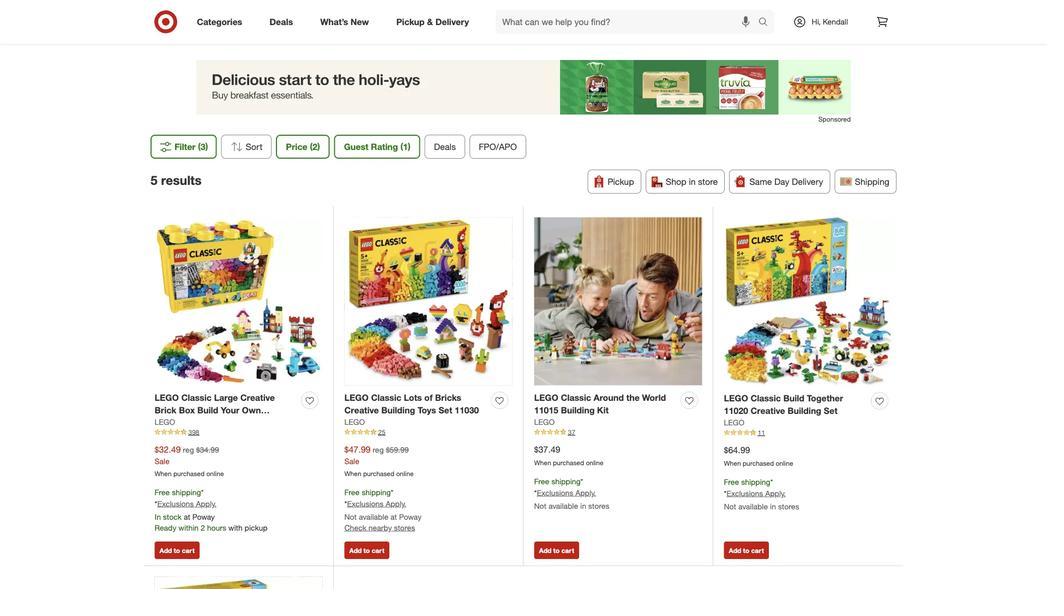 Task type: vqa. For each thing, say whether or not it's contained in the screenshot.
the leftmost available
yes



Task type: describe. For each thing, give the bounding box(es) containing it.
$59.99
[[386, 445, 409, 455]]

online inside $47.99 reg $59.99 sale when purchased online
[[396, 469, 414, 478]]

37
[[568, 428, 575, 436]]

* up in
[[155, 499, 157, 508]]

shipping for lego classic large creative brick box build your own creative toys, kids building kit 10698
[[172, 487, 201, 497]]

poway for $47.99
[[399, 512, 422, 521]]

11020
[[724, 405, 748, 416]]

add to cart button for lego classic around the world 11015 building kit
[[534, 542, 579, 559]]

check
[[344, 523, 367, 532]]

lego inside lego classic build together 11020 creative building set
[[724, 393, 748, 404]]

guest
[[344, 141, 369, 152]]

pickup for pickup
[[608, 176, 634, 187]]

when inside $64.99 when purchased online
[[724, 459, 741, 467]]

price (2)
[[286, 141, 320, 152]]

poway for $32.49
[[192, 512, 215, 521]]

classic up experiences
[[520, 8, 575, 28]]

free for lego classic build together 11020 creative building set
[[724, 477, 739, 487]]

lego link for lego classic build together 11020 creative building set
[[724, 417, 745, 428]]

pickup & delivery
[[396, 16, 469, 27]]

add to cart for lego classic large creative brick box build your own creative toys, kids building kit 10698
[[160, 546, 195, 554]]

2
[[201, 523, 205, 532]]

(3)
[[198, 141, 208, 152]]

rating
[[371, 141, 398, 152]]

your
[[221, 405, 239, 416]]

shipping for lego classic build together 11020 creative building set
[[741, 477, 771, 487]]

in inside button
[[689, 176, 696, 187]]

bricks
[[435, 392, 461, 403]]

lego classic lots of bricks creative building toys set 11030
[[344, 392, 479, 416]]

world
[[642, 392, 666, 403]]

hours
[[207, 523, 226, 532]]

* down $64.99 when purchased online
[[771, 477, 773, 487]]

exclusions for lego classic lots of bricks creative building toys set 11030
[[347, 499, 384, 508]]

purchased inside $37.49 when purchased online
[[553, 459, 584, 467]]

target
[[403, 33, 427, 44]]

free shipping * * exclusions apply. in stock at  poway ready within 2 hours with pickup
[[155, 487, 268, 532]]

guest rating (1)
[[344, 141, 411, 152]]

fpo/apo button
[[470, 135, 526, 159]]

price
[[286, 141, 308, 152]]

apply. for your
[[196, 499, 216, 508]]

pickup
[[245, 523, 268, 532]]

sort
[[246, 141, 262, 152]]

creative up the own
[[240, 392, 275, 403]]

available inside 'free shipping * * exclusions apply. not available at poway check nearby stores'
[[359, 512, 388, 521]]

lego link for lego classic lots of bricks creative building toys set 11030
[[344, 417, 365, 427]]

nearby
[[369, 523, 392, 532]]

pickup & delivery link
[[387, 10, 483, 34]]

cart for lego classic around the world 11015 building kit
[[562, 546, 574, 554]]

toys
[[418, 405, 436, 416]]

check nearby stores button
[[344, 522, 415, 533]]

sponsored
[[819, 115, 851, 123]]

add to cart for lego classic lots of bricks creative building toys set 11030
[[349, 546, 384, 554]]

delivery for pickup & delivery
[[435, 16, 469, 27]]

what's new link
[[311, 10, 383, 34]]

(2)
[[310, 141, 320, 152]]

sale for $32.49
[[155, 456, 170, 466]]

ready
[[155, 523, 176, 532]]

lego classic around the world 11015 building kit
[[534, 392, 666, 416]]

classic for lego classic around the world 11015 building kit
[[561, 392, 591, 403]]

when inside the $32.49 reg $34.99 sale when purchased online
[[155, 469, 172, 478]]

build inside lego classic build together 11020 creative building set
[[784, 393, 805, 404]]

* down $64.99
[[724, 488, 727, 498]]

online inside $37.49 when purchased online
[[586, 459, 604, 467]]

What can we help you find? suggestions appear below search field
[[496, 10, 761, 34]]

(1)
[[401, 141, 411, 152]]

sale for $47.99
[[344, 456, 359, 466]]

of
[[424, 392, 433, 403]]

lego link for lego classic large creative brick box build your own creative toys, kids building kit 10698
[[155, 417, 175, 427]]

lego inside lego classic lots of bricks creative building toys set 11030
[[344, 392, 369, 403]]

11030
[[455, 405, 479, 416]]

lego classic build together 11020 creative building set link
[[724, 392, 867, 417]]

add to cart for lego classic around the world 11015 building kit
[[539, 546, 574, 554]]

exclusions for lego classic around the world 11015 building kit
[[537, 488, 573, 497]]

search button
[[754, 10, 780, 36]]

apply. for kit
[[576, 488, 596, 497]]

own
[[242, 405, 261, 416]]

online inside $64.99 when purchased online
[[776, 459, 793, 467]]

when inside $47.99 reg $59.99 sale when purchased online
[[344, 469, 361, 478]]

categories link
[[188, 10, 256, 34]]

5 results
[[151, 173, 202, 188]]

day
[[775, 176, 790, 187]]

exclusions apply. link for lego classic lots of bricks creative building toys set 11030
[[347, 499, 406, 508]]

cart for lego classic build together 11020 creative building set
[[751, 546, 764, 554]]

pickup button
[[588, 170, 641, 194]]

brand experiences link
[[496, 33, 570, 44]]

ways
[[435, 33, 455, 44]]

add for lego classic lots of bricks creative building toys set 11030
[[349, 546, 362, 554]]

same
[[750, 176, 772, 187]]

reg for $47.99
[[373, 445, 384, 455]]

what's
[[320, 16, 348, 27]]

not for $37.49
[[534, 501, 547, 510]]

stock
[[163, 512, 182, 521]]

classic left (5)
[[604, 33, 632, 44]]

experiences
[[522, 33, 570, 44]]

shop in store button
[[646, 170, 725, 194]]

lego classic target / ways to shop / brand experiences / lego classic (5)
[[403, 8, 644, 44]]

sort button
[[221, 135, 272, 159]]

toys,
[[192, 417, 212, 428]]

pickup for pickup & delivery
[[396, 16, 425, 27]]

exclusions apply. link for lego classic build together 11020 creative building set
[[727, 488, 786, 498]]

within
[[179, 523, 199, 532]]

to inside the lego classic target / ways to shop / brand experiences / lego classic (5)
[[458, 33, 466, 44]]

lego link for lego classic around the world 11015 building kit
[[534, 417, 555, 427]]

classic for lego classic lots of bricks creative building toys set 11030
[[371, 392, 401, 403]]

$34.99
[[196, 445, 219, 455]]

what's new
[[320, 16, 369, 27]]

box
[[179, 405, 195, 416]]

hi,
[[812, 17, 821, 26]]

same day delivery button
[[729, 170, 831, 194]]

$32.49 reg $34.99 sale when purchased online
[[155, 444, 224, 478]]

stores for $37.49
[[588, 501, 610, 510]]

the
[[626, 392, 640, 403]]

building inside lego classic large creative brick box build your own creative toys, kids building kit 10698
[[236, 417, 270, 428]]

cart for lego classic large creative brick box build your own creative toys, kids building kit 10698
[[182, 546, 195, 554]]

free for lego classic lots of bricks creative building toys set 11030
[[344, 487, 360, 497]]

lego classic lots of bricks creative building toys set 11030 link
[[344, 392, 487, 417]]

delivery for same day delivery
[[792, 176, 823, 187]]

together
[[807, 393, 843, 404]]

deals for deals button
[[434, 141, 456, 152]]

add to cart for lego classic build together 11020 creative building set
[[729, 546, 764, 554]]

$47.99
[[344, 444, 371, 455]]

shipping for lego classic around the world 11015 building kit
[[552, 476, 581, 486]]

large
[[214, 392, 238, 403]]

398 link
[[155, 427, 323, 437]]

hi, kendall
[[812, 17, 848, 26]]

11
[[758, 429, 765, 437]]

deals link
[[260, 10, 307, 34]]



Task type: locate. For each thing, give the bounding box(es) containing it.
delivery right day
[[792, 176, 823, 187]]

1 vertical spatial build
[[197, 405, 218, 416]]

25 link
[[344, 427, 512, 437]]

1 horizontal spatial available
[[549, 501, 578, 510]]

1 add to cart button from the left
[[155, 542, 200, 559]]

at inside 'free shipping * * exclusions apply. not available at poway check nearby stores'
[[391, 512, 397, 521]]

lego classic lots of bricks creative building toys set 11030 image
[[344, 217, 512, 385], [344, 217, 512, 385]]

purchased down $64.99
[[743, 459, 774, 467]]

in
[[689, 176, 696, 187], [580, 501, 586, 510], [770, 501, 776, 511]]

apply. up nearby
[[386, 499, 406, 508]]

0 horizontal spatial set
[[439, 405, 452, 416]]

1 cart from the left
[[182, 546, 195, 554]]

1 horizontal spatial poway
[[399, 512, 422, 521]]

shop left the brand at top
[[468, 33, 489, 44]]

to for lego classic build together 11020 creative building set
[[743, 546, 750, 554]]

1 vertical spatial shop
[[666, 176, 687, 187]]

/
[[429, 33, 432, 44], [491, 33, 494, 44], [573, 33, 576, 44]]

reg down 25
[[373, 445, 384, 455]]

exclusions inside 'free shipping * * exclusions apply. not available at poway check nearby stores'
[[347, 499, 384, 508]]

reg down 398
[[183, 445, 194, 455]]

when inside $37.49 when purchased online
[[534, 459, 551, 467]]

set inside lego classic lots of bricks creative building toys set 11030
[[439, 405, 452, 416]]

apply.
[[576, 488, 596, 497], [765, 488, 786, 498], [196, 499, 216, 508], [386, 499, 406, 508]]

lots
[[404, 392, 422, 403]]

0 horizontal spatial reg
[[183, 445, 194, 455]]

to for lego classic large creative brick box build your own creative toys, kids building kit 10698
[[174, 546, 180, 554]]

add to cart button for lego classic large creative brick box build your own creative toys, kids building kit 10698
[[155, 542, 200, 559]]

set
[[439, 405, 452, 416], [824, 405, 838, 416]]

1 vertical spatial kit
[[272, 417, 284, 428]]

1 sale from the left
[[155, 456, 170, 466]]

exclusions up check
[[347, 499, 384, 508]]

lego inside lego classic large creative brick box build your own creative toys, kids building kit 10698
[[155, 392, 179, 403]]

3 add from the left
[[539, 546, 552, 554]]

sale down $32.49 on the bottom
[[155, 456, 170, 466]]

kids
[[215, 417, 233, 428]]

exclusions apply. link down $37.49 when purchased online
[[537, 488, 596, 497]]

around
[[594, 392, 624, 403]]

when down $32.49 on the bottom
[[155, 469, 172, 478]]

* down $37.49 when purchased online
[[581, 476, 583, 486]]

* down $47.99 reg $59.99 sale when purchased online
[[391, 487, 394, 497]]

classic left around
[[561, 392, 591, 403]]

$37.49
[[534, 444, 560, 455]]

free shipping * * exclusions apply. not available in stores for $64.99
[[724, 477, 799, 511]]

purchased down $59.99
[[363, 469, 394, 478]]

apply. inside 'free shipping * * exclusions apply. not available at poway check nearby stores'
[[386, 499, 406, 508]]

1 horizontal spatial sale
[[344, 456, 359, 466]]

store
[[698, 176, 718, 187]]

0 horizontal spatial delivery
[[435, 16, 469, 27]]

building down lots
[[381, 405, 415, 416]]

shop left store
[[666, 176, 687, 187]]

free up check
[[344, 487, 360, 497]]

poway up 2
[[192, 512, 215, 521]]

creative up 10698
[[155, 417, 189, 428]]

apply. for toys
[[386, 499, 406, 508]]

* down the $37.49
[[534, 488, 537, 497]]

1 horizontal spatial in
[[689, 176, 696, 187]]

stores for $64.99
[[778, 501, 799, 511]]

11 link
[[724, 428, 893, 438]]

building down the own
[[236, 417, 270, 428]]

lego classic build together 11020 creative building set image
[[724, 217, 893, 386], [724, 217, 893, 386]]

categories
[[197, 16, 242, 27]]

available up check nearby stores button
[[359, 512, 388, 521]]

in
[[155, 512, 161, 521]]

lego classic build together 11020 creative building set
[[724, 393, 843, 416]]

3 add to cart from the left
[[539, 546, 574, 554]]

free shipping * * exclusions apply. not available in stores for $37.49
[[534, 476, 610, 510]]

deals button
[[425, 135, 465, 159]]

2 at from the left
[[391, 512, 397, 521]]

2 / from the left
[[491, 33, 494, 44]]

poway inside 'free shipping * * exclusions apply. not available at poway check nearby stores'
[[399, 512, 422, 521]]

$32.49
[[155, 444, 181, 455]]

* up check
[[344, 499, 347, 508]]

free down $64.99
[[724, 477, 739, 487]]

0 horizontal spatial sale
[[155, 456, 170, 466]]

1 at from the left
[[184, 512, 190, 521]]

classic for lego classic build together 11020 creative building set
[[751, 393, 781, 404]]

free shipping * * exclusions apply. not available in stores down $37.49 when purchased online
[[534, 476, 610, 510]]

same day delivery
[[750, 176, 823, 187]]

deals right (1)
[[434, 141, 456, 152]]

4 cart from the left
[[751, 546, 764, 554]]

fpo/apo
[[479, 141, 517, 152]]

exclusions apply. link
[[537, 488, 596, 497], [727, 488, 786, 498], [157, 499, 216, 508], [347, 499, 406, 508]]

online inside the $32.49 reg $34.99 sale when purchased online
[[206, 469, 224, 478]]

when down $64.99
[[724, 459, 741, 467]]

shipping down $37.49 when purchased online
[[552, 476, 581, 486]]

4 add from the left
[[729, 546, 741, 554]]

stores
[[588, 501, 610, 510], [778, 501, 799, 511], [394, 523, 415, 532]]

when
[[534, 459, 551, 467], [724, 459, 741, 467], [155, 469, 172, 478], [344, 469, 361, 478]]

1 horizontal spatial at
[[391, 512, 397, 521]]

building for lots
[[381, 405, 415, 416]]

lego classic creative party box play together set 11029 image
[[155, 577, 323, 589], [155, 577, 323, 589]]

free inside 'free shipping * * exclusions apply. not available at poway check nearby stores'
[[344, 487, 360, 497]]

in down $37.49 when purchased online
[[580, 501, 586, 510]]

exclusions apply. link down $64.99 when purchased online
[[727, 488, 786, 498]]

add to cart button for lego classic lots of bricks creative building toys set 11030
[[344, 542, 389, 559]]

in for lego classic around the world 11015 building kit
[[580, 501, 586, 510]]

to for lego classic around the world 11015 building kit
[[553, 546, 560, 554]]

free up in
[[155, 487, 170, 497]]

brick
[[155, 405, 176, 416]]

building up 11 link
[[788, 405, 822, 416]]

deals for "deals" link
[[270, 16, 293, 27]]

online down $34.99
[[206, 469, 224, 478]]

reg for $32.49
[[183, 445, 194, 455]]

0 horizontal spatial at
[[184, 512, 190, 521]]

1 poway from the left
[[192, 512, 215, 521]]

kit inside lego classic around the world 11015 building kit
[[597, 405, 609, 416]]

2 horizontal spatial in
[[770, 501, 776, 511]]

1 horizontal spatial set
[[824, 405, 838, 416]]

building for build
[[788, 405, 822, 416]]

0 horizontal spatial available
[[359, 512, 388, 521]]

lego classic large creative brick box build your own creative toys, kids building kit 10698 link
[[155, 392, 297, 440]]

3 / from the left
[[573, 33, 576, 44]]

build left together on the bottom
[[784, 393, 805, 404]]

classic inside lego classic lots of bricks creative building toys set 11030
[[371, 392, 401, 403]]

*
[[581, 476, 583, 486], [771, 477, 773, 487], [201, 487, 204, 497], [391, 487, 394, 497], [534, 488, 537, 497], [724, 488, 727, 498], [155, 499, 157, 508], [344, 499, 347, 508]]

building for around
[[561, 405, 595, 416]]

shop inside button
[[666, 176, 687, 187]]

exclusions apply. link for lego classic around the world 11015 building kit
[[537, 488, 596, 497]]

exclusions up stock
[[157, 499, 194, 508]]

exclusions apply. link up stock
[[157, 499, 216, 508]]

building
[[381, 405, 415, 416], [561, 405, 595, 416], [788, 405, 822, 416], [236, 417, 270, 428]]

deals
[[270, 16, 293, 27], [434, 141, 456, 152]]

sale down $47.99
[[344, 456, 359, 466]]

apply. for set
[[765, 488, 786, 498]]

sale inside $47.99 reg $59.99 sale when purchased online
[[344, 456, 359, 466]]

2 horizontal spatial not
[[724, 501, 736, 511]]

new
[[351, 16, 369, 27]]

3 cart from the left
[[562, 546, 574, 554]]

advertisement region
[[196, 60, 851, 114]]

1 horizontal spatial pickup
[[608, 176, 634, 187]]

at inside free shipping * * exclusions apply. in stock at  poway ready within 2 hours with pickup
[[184, 512, 190, 521]]

add to cart
[[160, 546, 195, 554], [349, 546, 384, 554], [539, 546, 574, 554], [729, 546, 764, 554]]

exclusions for lego classic large creative brick box build your own creative toys, kids building kit 10698
[[157, 499, 194, 508]]

1 vertical spatial deals
[[434, 141, 456, 152]]

shipping inside free shipping * * exclusions apply. in stock at  poway ready within 2 hours with pickup
[[172, 487, 201, 497]]

available down $64.99 when purchased online
[[739, 501, 768, 511]]

cart
[[182, 546, 195, 554], [372, 546, 384, 554], [562, 546, 574, 554], [751, 546, 764, 554]]

0 horizontal spatial free shipping * * exclusions apply. not available in stores
[[534, 476, 610, 510]]

0 horizontal spatial stores
[[394, 523, 415, 532]]

apply. down $64.99 when purchased online
[[765, 488, 786, 498]]

1 horizontal spatial deals
[[434, 141, 456, 152]]

set inside lego classic build together 11020 creative building set
[[824, 405, 838, 416]]

$64.99
[[724, 445, 750, 455]]

search
[[754, 17, 780, 28]]

0 horizontal spatial build
[[197, 405, 218, 416]]

poway up check nearby stores button
[[399, 512, 422, 521]]

0 horizontal spatial shop
[[468, 33, 489, 44]]

0 horizontal spatial kit
[[272, 417, 284, 428]]

0 horizontal spatial pickup
[[396, 16, 425, 27]]

1 add to cart from the left
[[160, 546, 195, 554]]

10698
[[155, 430, 179, 440]]

exclusions
[[537, 488, 573, 497], [727, 488, 763, 498], [157, 499, 194, 508], [347, 499, 384, 508]]

1 horizontal spatial not
[[534, 501, 547, 510]]

creative
[[240, 392, 275, 403], [344, 405, 379, 416], [751, 405, 785, 416], [155, 417, 189, 428]]

lego link down '11015'
[[534, 417, 555, 427]]

purchased inside $47.99 reg $59.99 sale when purchased online
[[363, 469, 394, 478]]

&
[[427, 16, 433, 27]]

free for lego classic large creative brick box build your own creative toys, kids building kit 10698
[[155, 487, 170, 497]]

classic inside lego classic around the world 11015 building kit
[[561, 392, 591, 403]]

add for lego classic build together 11020 creative building set
[[729, 546, 741, 554]]

398
[[188, 428, 199, 436]]

2 poway from the left
[[399, 512, 422, 521]]

2 add from the left
[[349, 546, 362, 554]]

filter (3) button
[[151, 135, 217, 159]]

build
[[784, 393, 805, 404], [197, 405, 218, 416]]

/ right experiences
[[573, 33, 576, 44]]

0 horizontal spatial deals
[[270, 16, 293, 27]]

classic for lego classic large creative brick box build your own creative toys, kids building kit 10698
[[181, 392, 212, 403]]

shipping down $64.99 when purchased online
[[741, 477, 771, 487]]

shop inside the lego classic target / ways to shop / brand experiences / lego classic (5)
[[468, 33, 489, 44]]

building up 37
[[561, 405, 595, 416]]

creative up 11
[[751, 405, 785, 416]]

lego link up $47.99
[[344, 417, 365, 427]]

shop in store
[[666, 176, 718, 187]]

brand
[[496, 33, 519, 44]]

available for $37.49
[[549, 501, 578, 510]]

2 horizontal spatial available
[[739, 501, 768, 511]]

add to cart button for lego classic build together 11020 creative building set
[[724, 542, 769, 559]]

/ left the ways
[[429, 33, 432, 44]]

shipping
[[855, 176, 890, 187]]

4 add to cart from the left
[[729, 546, 764, 554]]

filter (3)
[[175, 141, 208, 152]]

with
[[228, 523, 243, 532]]

not
[[534, 501, 547, 510], [724, 501, 736, 511], [344, 512, 357, 521]]

add for lego classic around the world 11015 building kit
[[539, 546, 552, 554]]

2 add to cart from the left
[[349, 546, 384, 554]]

classic up 11
[[751, 393, 781, 404]]

25
[[378, 428, 386, 436]]

add to cart button
[[155, 542, 200, 559], [344, 542, 389, 559], [534, 542, 579, 559], [724, 542, 769, 559]]

creative inside lego classic build together 11020 creative building set
[[751, 405, 785, 416]]

$64.99 when purchased online
[[724, 445, 793, 467]]

1 horizontal spatial /
[[491, 33, 494, 44]]

3 add to cart button from the left
[[534, 542, 579, 559]]

11015
[[534, 405, 559, 416]]

set down together on the bottom
[[824, 405, 838, 416]]

exclusions apply. link up nearby
[[347, 499, 406, 508]]

0 vertical spatial deals
[[270, 16, 293, 27]]

at up nearby
[[391, 512, 397, 521]]

at
[[184, 512, 190, 521], [391, 512, 397, 521]]

when down $47.99
[[344, 469, 361, 478]]

to for lego classic lots of bricks creative building toys set 11030
[[364, 546, 370, 554]]

free for lego classic around the world 11015 building kit
[[534, 476, 549, 486]]

shipping button
[[835, 170, 897, 194]]

apply. up 2
[[196, 499, 216, 508]]

available for $64.99
[[739, 501, 768, 511]]

poway inside free shipping * * exclusions apply. in stock at  poway ready within 2 hours with pickup
[[192, 512, 215, 521]]

kit inside lego classic large creative brick box build your own creative toys, kids building kit 10698
[[272, 417, 284, 428]]

not for $64.99
[[724, 501, 736, 511]]

delivery inside same day delivery button
[[792, 176, 823, 187]]

kendall
[[823, 17, 848, 26]]

build inside lego classic large creative brick box build your own creative toys, kids building kit 10698
[[197, 405, 218, 416]]

1 horizontal spatial build
[[784, 393, 805, 404]]

exclusions for lego classic build together 11020 creative building set
[[727, 488, 763, 498]]

kit right kids
[[272, 417, 284, 428]]

sale inside the $32.49 reg $34.99 sale when purchased online
[[155, 456, 170, 466]]

add for lego classic large creative brick box build your own creative toys, kids building kit 10698
[[160, 546, 172, 554]]

exclusions inside free shipping * * exclusions apply. in stock at  poway ready within 2 hours with pickup
[[157, 499, 194, 508]]

lego link
[[155, 417, 175, 427], [344, 417, 365, 427], [534, 417, 555, 427], [724, 417, 745, 428]]

lego link down 11020
[[724, 417, 745, 428]]

0 vertical spatial kit
[[597, 405, 609, 416]]

exclusions down $37.49 when purchased online
[[537, 488, 573, 497]]

in left store
[[689, 176, 696, 187]]

0 vertical spatial build
[[784, 393, 805, 404]]

0 vertical spatial delivery
[[435, 16, 469, 27]]

0 horizontal spatial poway
[[192, 512, 215, 521]]

shipping
[[552, 476, 581, 486], [741, 477, 771, 487], [172, 487, 201, 497], [362, 487, 391, 497]]

purchased down the $37.49
[[553, 459, 584, 467]]

classic inside lego classic large creative brick box build your own creative toys, kids building kit 10698
[[181, 392, 212, 403]]

classic inside lego classic build together 11020 creative building set
[[751, 393, 781, 404]]

2 horizontal spatial stores
[[778, 501, 799, 511]]

classic up "box"
[[181, 392, 212, 403]]

building inside lego classic build together 11020 creative building set
[[788, 405, 822, 416]]

exclusions down $64.99 when purchased online
[[727, 488, 763, 498]]

shop
[[468, 33, 489, 44], [666, 176, 687, 187]]

online down $59.99
[[396, 469, 414, 478]]

lego inside lego classic around the world 11015 building kit
[[534, 392, 559, 403]]

5
[[151, 173, 158, 188]]

creative up 25
[[344, 405, 379, 416]]

1 reg from the left
[[183, 445, 194, 455]]

stores inside 'free shipping * * exclusions apply. not available at poway check nearby stores'
[[394, 523, 415, 532]]

1 / from the left
[[429, 33, 432, 44]]

free shipping * * exclusions apply. not available in stores down $64.99 when purchased online
[[724, 477, 799, 511]]

reg
[[183, 445, 194, 455], [373, 445, 384, 455]]

1 horizontal spatial shop
[[666, 176, 687, 187]]

shipping down $47.99 reg $59.99 sale when purchased online
[[362, 487, 391, 497]]

0 horizontal spatial in
[[580, 501, 586, 510]]

2 reg from the left
[[373, 445, 384, 455]]

online down 37 link
[[586, 459, 604, 467]]

1 add from the left
[[160, 546, 172, 554]]

0 horizontal spatial not
[[344, 512, 357, 521]]

when down the $37.49
[[534, 459, 551, 467]]

purchased inside $64.99 when purchased online
[[743, 459, 774, 467]]

1 vertical spatial delivery
[[792, 176, 823, 187]]

creative inside lego classic lots of bricks creative building toys set 11030
[[344, 405, 379, 416]]

kit down around
[[597, 405, 609, 416]]

lego link down brick
[[155, 417, 175, 427]]

in for lego classic build together 11020 creative building set
[[770, 501, 776, 511]]

(5)
[[634, 33, 644, 44]]

deals left what's at the left top of page
[[270, 16, 293, 27]]

1 horizontal spatial stores
[[588, 501, 610, 510]]

free inside free shipping * * exclusions apply. in stock at  poway ready within 2 hours with pickup
[[155, 487, 170, 497]]

lego classic around the world 11015 building kit image
[[534, 217, 702, 385], [534, 217, 702, 385]]

at for $32.49
[[184, 512, 190, 521]]

/ left the brand at top
[[491, 33, 494, 44]]

purchased down $34.99
[[173, 469, 205, 478]]

building inside lego classic around the world 11015 building kit
[[561, 405, 595, 416]]

build up toys,
[[197, 405, 218, 416]]

available down $37.49 when purchased online
[[549, 501, 578, 510]]

37 link
[[534, 427, 702, 437]]

free
[[534, 476, 549, 486], [724, 477, 739, 487], [155, 487, 170, 497], [344, 487, 360, 497]]

$37.49 when purchased online
[[534, 444, 604, 467]]

online
[[586, 459, 604, 467], [776, 459, 793, 467], [206, 469, 224, 478], [396, 469, 414, 478]]

set down bricks
[[439, 405, 452, 416]]

reg inside $47.99 reg $59.99 sale when purchased online
[[373, 445, 384, 455]]

online down 11 link
[[776, 459, 793, 467]]

* down the $32.49 reg $34.99 sale when purchased online
[[201, 487, 204, 497]]

exclusions apply. link for lego classic large creative brick box build your own creative toys, kids building kit 10698
[[157, 499, 216, 508]]

2 sale from the left
[[344, 456, 359, 466]]

classic left lots
[[371, 392, 401, 403]]

$47.99 reg $59.99 sale when purchased online
[[344, 444, 414, 478]]

cart for lego classic lots of bricks creative building toys set 11030
[[372, 546, 384, 554]]

building inside lego classic lots of bricks creative building toys set 11030
[[381, 405, 415, 416]]

4 add to cart button from the left
[[724, 542, 769, 559]]

pickup inside button
[[608, 176, 634, 187]]

shipping for lego classic lots of bricks creative building toys set 11030
[[362, 487, 391, 497]]

2 cart from the left
[[372, 546, 384, 554]]

not inside 'free shipping * * exclusions apply. not available at poway check nearby stores'
[[344, 512, 357, 521]]

at for $47.99
[[391, 512, 397, 521]]

apply. inside free shipping * * exclusions apply. in stock at  poway ready within 2 hours with pickup
[[196, 499, 216, 508]]

lego classic large creative brick box build your own creative toys, kids building kit 10698
[[155, 392, 284, 440]]

1 horizontal spatial delivery
[[792, 176, 823, 187]]

purchased
[[553, 459, 584, 467], [743, 459, 774, 467], [173, 469, 205, 478], [363, 469, 394, 478]]

1 horizontal spatial kit
[[597, 405, 609, 416]]

filter
[[175, 141, 196, 152]]

shipping inside 'free shipping * * exclusions apply. not available at poway check nearby stores'
[[362, 487, 391, 497]]

at up within
[[184, 512, 190, 521]]

delivery up the ways
[[435, 16, 469, 27]]

1 vertical spatial pickup
[[608, 176, 634, 187]]

shipping up stock
[[172, 487, 201, 497]]

1 horizontal spatial reg
[[373, 445, 384, 455]]

lego classic large creative brick box build your own creative toys, kids building kit 10698 image
[[155, 217, 323, 385], [155, 217, 323, 385]]

delivery inside pickup & delivery link
[[435, 16, 469, 27]]

purchased inside the $32.49 reg $34.99 sale when purchased online
[[173, 469, 205, 478]]

deals inside button
[[434, 141, 456, 152]]

0 vertical spatial shop
[[468, 33, 489, 44]]

0 horizontal spatial /
[[429, 33, 432, 44]]

apply. down $37.49 when purchased online
[[576, 488, 596, 497]]

2 horizontal spatial /
[[573, 33, 576, 44]]

reg inside the $32.49 reg $34.99 sale when purchased online
[[183, 445, 194, 455]]

0 vertical spatial pickup
[[396, 16, 425, 27]]

sale
[[155, 456, 170, 466], [344, 456, 359, 466]]

in down $64.99 when purchased online
[[770, 501, 776, 511]]

2 add to cart button from the left
[[344, 542, 389, 559]]

free down the $37.49
[[534, 476, 549, 486]]

1 horizontal spatial free shipping * * exclusions apply. not available in stores
[[724, 477, 799, 511]]



